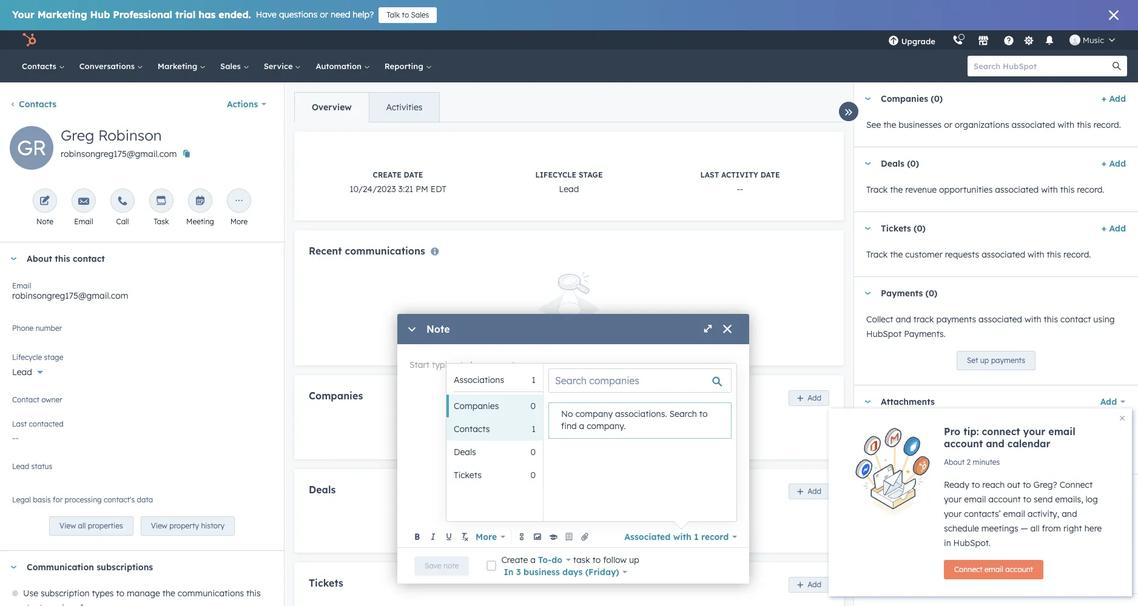 Task type: locate. For each thing, give the bounding box(es) containing it.
and
[[896, 314, 911, 325], [986, 438, 1004, 450], [1062, 509, 1077, 520]]

(0) up customer
[[914, 223, 926, 234]]

caret image left 'tickets (0)'
[[864, 227, 871, 230]]

note image
[[39, 196, 50, 207]]

1 horizontal spatial about
[[944, 458, 965, 467]]

0 vertical spatial create
[[373, 170, 401, 180]]

2 vertical spatial tickets
[[309, 577, 343, 590]]

0 horizontal spatial companies
[[309, 390, 363, 402]]

collect
[[866, 314, 893, 325]]

contact's
[[104, 496, 135, 505], [1070, 527, 1106, 537]]

Search companies search field
[[548, 369, 732, 393]]

view inside the view property history link
[[151, 522, 167, 531]]

3 add button from the top
[[789, 578, 829, 593]]

0 vertical spatial 1
[[532, 375, 536, 386]]

no down associations
[[489, 423, 501, 433]]

0 horizontal spatial tickets
[[309, 577, 343, 590]]

4 caret image from the top
[[864, 490, 871, 493]]

0 vertical spatial no associated objects of this type exist.
[[489, 423, 649, 433]]

contact inside 'use subscription types to manage the communications this contact receives from you'
[[12, 603, 43, 607]]

+ add button
[[1101, 92, 1126, 106], [1101, 157, 1126, 171], [1101, 221, 1126, 236]]

2 of from the top
[[581, 516, 589, 527]]

0 vertical spatial tickets
[[881, 223, 911, 234]]

manage
[[127, 589, 160, 599]]

1 add button from the top
[[789, 390, 829, 406]]

2 + add button from the top
[[1101, 157, 1126, 171]]

caret image inside communication subscriptions dropdown button
[[10, 566, 17, 569]]

2 exist. from the top
[[628, 516, 649, 527]]

last inside last activity date --
[[700, 170, 719, 180]]

track the customer requests associated with this record.
[[866, 249, 1091, 260]]

create date 10/24/2023 3:21 pm edt
[[350, 170, 446, 195]]

1 vertical spatial exist.
[[628, 516, 649, 527]]

contact inside dropdown button
[[881, 486, 914, 497]]

a up 'here'
[[1094, 512, 1099, 523]]

contact down use
[[12, 603, 43, 607]]

2 date from the left
[[760, 170, 780, 180]]

caret image up collect
[[864, 292, 871, 295]]

more inside more popup button
[[476, 532, 497, 543]]

connect
[[1060, 480, 1093, 491], [954, 565, 983, 574]]

3 0 from the top
[[530, 470, 536, 481]]

subscription
[[41, 589, 89, 599]]

+ add for track the customer requests associated with this record.
[[1101, 223, 1126, 234]]

+ add button for track the customer requests associated with this record.
[[1101, 221, 1126, 236]]

1 vertical spatial robinsongreg175@gmail.com
[[12, 291, 128, 301]]

activity
[[721, 170, 758, 180]]

contact's down the when
[[1070, 527, 1106, 537]]

1 inside popup button
[[694, 532, 699, 543]]

navigation
[[294, 92, 440, 123]]

1 track from the top
[[866, 184, 888, 195]]

view for view all properties
[[59, 522, 76, 531]]

(0) inside payments (0) dropdown button
[[925, 288, 937, 299]]

track down deals (0) on the right of the page
[[866, 184, 888, 195]]

1 left find
[[532, 424, 536, 435]]

note down note icon
[[36, 217, 53, 226]]

and down emails, on the bottom right of the page
[[1062, 509, 1077, 520]]

ready to reach out to greg? connect your email account to send emails, log your contacts' email activity, and schedule meetings — all from right here in hubspot.
[[944, 480, 1102, 549]]

hubspot down the 'created'
[[943, 527, 978, 537]]

0 vertical spatial last
[[700, 170, 719, 180]]

1 vertical spatial more
[[476, 532, 497, 543]]

payments right set
[[991, 356, 1025, 365]]

1 vertical spatial about
[[944, 458, 965, 467]]

1 horizontal spatial companies
[[454, 401, 499, 412]]

0 vertical spatial about
[[27, 254, 52, 264]]

type for deals
[[608, 516, 626, 527]]

connect email account button
[[944, 561, 1043, 580]]

1 date from the left
[[404, 170, 423, 180]]

and left track
[[896, 314, 911, 325]]

1 horizontal spatial up
[[980, 356, 989, 365]]

1 vertical spatial tickets
[[454, 470, 482, 481]]

add
[[1109, 93, 1126, 104], [1109, 158, 1126, 169], [1109, 223, 1126, 234], [808, 393, 821, 402], [1100, 397, 1117, 408], [808, 487, 821, 496], [808, 581, 821, 590]]

or inside the your marketing hub professional trial has ended. have questions or need help?
[[320, 9, 328, 20]]

1 vertical spatial no
[[489, 423, 501, 433]]

0 vertical spatial email
[[74, 217, 93, 226]]

1 view from the left
[[59, 522, 76, 531]]

1 type from the top
[[608, 423, 626, 433]]

account up 2
[[944, 438, 983, 450]]

(0) inside "tickets (0)" dropdown button
[[914, 223, 926, 234]]

exist.
[[628, 423, 649, 433], [628, 516, 649, 527]]

create up 10/24/2023
[[373, 170, 401, 180]]

status
[[31, 462, 52, 471]]

to inside 'use subscription types to manage the communications this contact receives from you'
[[116, 589, 124, 599]]

hubspot down collect
[[866, 329, 902, 340]]

lead left status
[[12, 462, 29, 471]]

1 + add button from the top
[[1101, 92, 1126, 106]]

date right activity
[[760, 170, 780, 180]]

1 horizontal spatial create
[[501, 555, 528, 566]]

1 horizontal spatial or
[[944, 120, 952, 130]]

from inside ready to reach out to greg? connect your email account to send emails, log your contacts' email activity, and schedule meetings — all from right here in hubspot.
[[1042, 524, 1061, 534]]

marketing
[[985, 512, 1026, 523]]

contacts
[[19, 99, 56, 110], [454, 424, 490, 435]]

2 vertical spatial 1
[[694, 532, 699, 543]]

payments inside collect and track payments associated with this contact using hubspot payments.
[[936, 314, 976, 325]]

attachments
[[881, 397, 935, 408]]

your inside see the files attached to your activities or uploaded to this record.
[[966, 423, 984, 434]]

associated inside collect and track payments associated with this contact using hubspot payments.
[[979, 314, 1022, 325]]

0 horizontal spatial note
[[36, 217, 53, 226]]

no up more popup button
[[489, 516, 501, 527]]

0 vertical spatial contacts
[[19, 99, 56, 110]]

1 see from the top
[[866, 120, 881, 130]]

menu item
[[944, 30, 946, 50]]

create
[[373, 170, 401, 180], [501, 555, 528, 566]]

greg?
[[1033, 480, 1057, 491]]

-
[[737, 184, 740, 195], [740, 184, 743, 195]]

property
[[169, 522, 199, 531]]

contact up attribute
[[881, 486, 914, 497]]

caret image
[[864, 97, 871, 100], [864, 162, 871, 165], [864, 401, 871, 404], [864, 490, 871, 493]]

with
[[1058, 120, 1074, 130], [1041, 184, 1058, 195], [1028, 249, 1044, 260], [1025, 314, 1041, 325], [673, 532, 691, 543]]

company
[[575, 409, 613, 420]]

lead for lead
[[12, 367, 32, 378]]

notifications button
[[1039, 30, 1060, 50]]

the for businesses
[[883, 120, 896, 130]]

0 horizontal spatial from
[[80, 603, 99, 607]]

account inside button
[[1005, 565, 1033, 574]]

0 vertical spatial no
[[561, 409, 573, 420]]

robinsongreg175@gmail.com
[[61, 149, 177, 160], [12, 291, 128, 301]]

0 vertical spatial account
[[944, 438, 983, 450]]

processing
[[65, 496, 102, 505]]

0 horizontal spatial hubspot
[[866, 329, 902, 340]]

payments right track
[[936, 314, 976, 325]]

1 left record
[[694, 532, 699, 543]]

3 caret image from the top
[[864, 401, 871, 404]]

email for email
[[74, 217, 93, 226]]

2
[[967, 458, 971, 467]]

2 see from the top
[[866, 423, 881, 434]]

date
[[404, 170, 423, 180], [760, 170, 780, 180]]

0 vertical spatial + add button
[[1101, 92, 1126, 106]]

associated with 1 record button
[[624, 529, 737, 546]]

1 horizontal spatial tickets
[[454, 470, 482, 481]]

email image
[[78, 196, 89, 207]]

(0) inside companies (0) dropdown button
[[931, 93, 943, 104]]

0 vertical spatial more
[[230, 217, 248, 226]]

pm
[[416, 184, 428, 195]]

add button
[[789, 390, 829, 406], [789, 484, 829, 500], [789, 578, 829, 593]]

account inside ready to reach out to greg? connect your email account to send emails, log your contacts' email activity, and schedule meetings — all from right here in hubspot.
[[988, 494, 1021, 505]]

email for email robinsongreg175@gmail.com
[[12, 281, 31, 291]]

connect email account
[[954, 565, 1033, 574]]

1 + add from the top
[[1101, 93, 1126, 104]]

0 for tickets
[[530, 470, 536, 481]]

create inside "create date 10/24/2023 3:21 pm edt"
[[373, 170, 401, 180]]

0 vertical spatial type
[[608, 423, 626, 433]]

last left activity
[[700, 170, 719, 180]]

2 + add from the top
[[1101, 158, 1126, 169]]

Last contacted text field
[[12, 427, 272, 446]]

no associated objects of this type exist. up "do"
[[489, 516, 649, 527]]

2 horizontal spatial and
[[1062, 509, 1077, 520]]

all inside attribute contacts created to marketing activities. when a contact is created, hubspot gives credit to all that contact's interactions.
[[1040, 527, 1049, 537]]

to up gives
[[974, 512, 982, 523]]

set up payments link
[[957, 351, 1035, 371]]

(friday)
[[585, 567, 619, 578]]

lifecycle left stage on the bottom
[[12, 353, 42, 362]]

view inside 'view all properties' "link"
[[59, 522, 76, 531]]

account down out
[[988, 494, 1021, 505]]

0 horizontal spatial view
[[59, 522, 76, 531]]

basis
[[33, 496, 51, 505]]

contacts link
[[10, 99, 56, 110]]

note right minimize dialog image
[[426, 323, 450, 335]]

no associated objects of this type exist. for companies
[[489, 423, 649, 433]]

your right pro
[[966, 423, 984, 434]]

or up calendar
[[1025, 423, 1033, 434]]

Search HubSpot search field
[[968, 56, 1116, 76]]

email down the email icon
[[74, 217, 93, 226]]

0 horizontal spatial contact's
[[104, 496, 135, 505]]

3 + add from the top
[[1101, 223, 1126, 234]]

1 exist. from the top
[[628, 423, 649, 433]]

3:21
[[398, 184, 413, 195]]

(0) for companies (0)
[[931, 93, 943, 104]]

2 view from the left
[[151, 522, 167, 531]]

call image
[[117, 196, 128, 207]]

stage
[[579, 170, 603, 180]]

1 horizontal spatial deals
[[454, 447, 476, 458]]

associated down deals (0) dropdown button
[[995, 184, 1039, 195]]

objects up "do"
[[549, 516, 578, 527]]

caret image inside payments (0) dropdown button
[[864, 292, 871, 295]]

1 vertical spatial hubspot
[[943, 527, 978, 537]]

1 horizontal spatial and
[[986, 438, 1004, 450]]

contact down attribute
[[866, 527, 897, 537]]

of right find
[[581, 423, 589, 433]]

up right set
[[980, 356, 989, 365]]

1 vertical spatial see
[[866, 423, 881, 434]]

edt
[[431, 184, 446, 195]]

10/24/2023
[[350, 184, 396, 195]]

+ for see the businesses or organizations associated with this record.
[[1101, 93, 1107, 104]]

0 vertical spatial and
[[896, 314, 911, 325]]

0 vertical spatial of
[[581, 423, 589, 433]]

minimize dialog image
[[407, 325, 417, 335]]

no associated objects of this type exist. down the company
[[489, 423, 649, 433]]

1 no associated objects of this type exist. from the top
[[489, 423, 649, 433]]

phone number
[[12, 324, 62, 333]]

2 track from the top
[[866, 249, 888, 260]]

+ add for see the businesses or organizations associated with this record.
[[1101, 93, 1126, 104]]

to-do button
[[538, 553, 571, 567]]

lifecycle stage lead
[[535, 170, 603, 195]]

create for a
[[501, 555, 528, 566]]

1 vertical spatial of
[[581, 516, 589, 527]]

last left contacted
[[12, 420, 27, 429]]

1 vertical spatial a
[[1094, 512, 1099, 523]]

1 objects from the top
[[549, 423, 578, 433]]

emails,
[[1055, 494, 1083, 505]]

help?
[[353, 9, 374, 20]]

add button for deals
[[789, 484, 829, 500]]

1 vertical spatial payments
[[991, 356, 1025, 365]]

0 vertical spatial payments
[[936, 314, 976, 325]]

caret image inside about this contact dropdown button
[[10, 258, 17, 261]]

+ add
[[1101, 93, 1126, 104], [1101, 158, 1126, 169], [1101, 223, 1126, 234]]

lead down lifecycle stage
[[12, 367, 32, 378]]

0 horizontal spatial payments
[[936, 314, 976, 325]]

1 horizontal spatial communications
[[345, 245, 425, 257]]

the left files
[[883, 423, 896, 434]]

1 vertical spatial no associated objects of this type exist.
[[489, 516, 649, 527]]

email inside email robinsongreg175@gmail.com
[[12, 281, 31, 291]]

0
[[530, 401, 536, 412], [530, 447, 536, 458], [530, 470, 536, 481]]

menu
[[879, 30, 1123, 50]]

1 vertical spatial create
[[501, 555, 528, 566]]

caret image left the communication at the bottom left
[[10, 566, 17, 569]]

of
[[581, 423, 589, 433], [581, 516, 589, 527]]

0 vertical spatial contact
[[12, 396, 39, 405]]

deals inside dropdown button
[[881, 158, 904, 169]]

account inside pro tip: connect your email account and calendar
[[944, 438, 983, 450]]

date inside last activity date --
[[760, 170, 780, 180]]

contact left using
[[1060, 314, 1091, 325]]

2 caret image from the top
[[864, 162, 871, 165]]

add button for tickets
[[789, 578, 829, 593]]

0 vertical spatial objects
[[549, 423, 578, 433]]

2 vertical spatial and
[[1062, 509, 1077, 520]]

caret image left companies (0)
[[864, 97, 871, 100]]

contact up email robinsongreg175@gmail.com
[[73, 254, 105, 264]]

type down the company
[[608, 423, 626, 433]]

0 vertical spatial contact's
[[104, 496, 135, 505]]

track for track the revenue opportunities associated with this record.
[[866, 184, 888, 195]]

1 vertical spatial up
[[629, 555, 639, 566]]

(0) up the revenue
[[907, 158, 919, 169]]

email up phone
[[12, 281, 31, 291]]

all right —
[[1030, 524, 1039, 534]]

your right the activities
[[1023, 426, 1045, 438]]

no for deals
[[489, 516, 501, 527]]

contact's left data
[[104, 496, 135, 505]]

1 vertical spatial track
[[866, 249, 888, 260]]

0 horizontal spatial connect
[[954, 565, 983, 574]]

caret image inside the attachments dropdown button
[[864, 401, 871, 404]]

email robinsongreg175@gmail.com
[[12, 281, 128, 301]]

2 + from the top
[[1101, 158, 1107, 169]]

0 for companies
[[530, 401, 536, 412]]

2 objects from the top
[[549, 516, 578, 527]]

0 horizontal spatial contact
[[12, 396, 39, 405]]

see inside see the files attached to your activities or uploaded to this record.
[[866, 423, 881, 434]]

0 vertical spatial from
[[1042, 524, 1061, 534]]

1 vertical spatial + add button
[[1101, 157, 1126, 171]]

activities
[[386, 102, 422, 113]]

or right businesses
[[944, 120, 952, 130]]

contact left owner
[[12, 396, 39, 405]]

no up find
[[561, 409, 573, 420]]

this inside dropdown button
[[55, 254, 70, 264]]

2 horizontal spatial companies
[[881, 93, 928, 104]]

email down 'hubspot.'
[[985, 565, 1003, 574]]

track down 'tickets (0)'
[[866, 249, 888, 260]]

3 + from the top
[[1101, 223, 1107, 234]]

hubspot inside collect and track payments associated with this contact using hubspot payments.
[[866, 329, 902, 340]]

here
[[1084, 524, 1102, 534]]

view left property
[[151, 522, 167, 531]]

0 vertical spatial note
[[36, 217, 53, 226]]

1 right associations
[[532, 375, 536, 386]]

0 vertical spatial lifecycle
[[535, 170, 576, 180]]

type
[[608, 423, 626, 433], [608, 516, 626, 527]]

1 caret image from the top
[[864, 97, 871, 100]]

see left files
[[866, 423, 881, 434]]

your down ready at the bottom right of the page
[[944, 494, 962, 505]]

robinson
[[98, 126, 162, 144]]

the for files
[[883, 423, 896, 434]]

lifecycle inside lifecycle stage lead
[[535, 170, 576, 180]]

0 horizontal spatial and
[[896, 314, 911, 325]]

1 horizontal spatial contact
[[881, 486, 914, 497]]

1 horizontal spatial date
[[760, 170, 780, 180]]

create up 3
[[501, 555, 528, 566]]

upgrade image
[[888, 36, 899, 47]]

caret image left about this contact
[[10, 258, 17, 261]]

2 vertical spatial + add button
[[1101, 221, 1126, 236]]

do
[[552, 555, 562, 566]]

2 no associated objects of this type exist. from the top
[[489, 516, 649, 527]]

schedule
[[944, 524, 979, 534]]

attribution report builder button
[[866, 564, 991, 579]]

lifecycle left stage
[[535, 170, 576, 180]]

0 vertical spatial track
[[866, 184, 888, 195]]

in
[[944, 538, 951, 549]]

0 vertical spatial a
[[579, 421, 584, 432]]

1 of from the top
[[581, 423, 589, 433]]

save
[[425, 561, 441, 571]]

0 horizontal spatial deals
[[309, 484, 336, 496]]

1 horizontal spatial lifecycle
[[535, 170, 576, 180]]

a
[[579, 421, 584, 432], [1094, 512, 1099, 523], [530, 555, 536, 566]]

properties
[[88, 522, 123, 531]]

1 vertical spatial 1
[[532, 424, 536, 435]]

payments (0) button
[[854, 277, 1121, 310]]

about this contact
[[27, 254, 105, 264]]

0 vertical spatial add button
[[789, 390, 829, 406]]

associated down payments (0) dropdown button
[[979, 314, 1022, 325]]

from down the activities.
[[1042, 524, 1061, 534]]

payments (0)
[[881, 288, 937, 299]]

view for view property history
[[151, 522, 167, 531]]

to right talk
[[402, 10, 409, 19]]

email inside button
[[985, 565, 1003, 574]]

caret image inside "contact create attribution" dropdown button
[[864, 490, 871, 493]]

1 vertical spatial lead
[[12, 367, 32, 378]]

0 horizontal spatial create
[[373, 170, 401, 180]]

and inside ready to reach out to greg? connect your email account to send emails, log your contacts' email activity, and schedule meetings — all from right here in hubspot.
[[1062, 509, 1077, 520]]

0 horizontal spatial lifecycle
[[12, 353, 42, 362]]

1 vertical spatial deals
[[454, 447, 476, 458]]

exist. for deals
[[628, 516, 649, 527]]

questions
[[279, 9, 317, 20]]

view down for
[[59, 522, 76, 531]]

2 vertical spatial no
[[489, 516, 501, 527]]

lead inside popup button
[[12, 367, 32, 378]]

1 vertical spatial from
[[80, 603, 99, 607]]

to right "search"
[[699, 409, 708, 420]]

lifecycle for lifecycle stage
[[12, 353, 42, 362]]

type up associated
[[608, 516, 626, 527]]

1 horizontal spatial view
[[151, 522, 167, 531]]

0 vertical spatial 0
[[530, 401, 536, 412]]

the inside see the files attached to your activities or uploaded to this record.
[[883, 423, 896, 434]]

from down types at the left of the page
[[80, 603, 99, 607]]

(0) up track
[[925, 288, 937, 299]]

this inside collect and track payments associated with this contact using hubspot payments.
[[1044, 314, 1058, 325]]

the for customer
[[890, 249, 903, 260]]

the down 'tickets (0)'
[[890, 249, 903, 260]]

last contacted
[[12, 420, 64, 429]]

the
[[883, 120, 896, 130], [890, 184, 903, 195], [890, 249, 903, 260], [883, 423, 896, 434], [162, 589, 175, 599]]

caret image inside deals (0) dropdown button
[[864, 162, 871, 165]]

or left need
[[320, 9, 328, 20]]

objects for companies
[[549, 423, 578, 433]]

communications inside 'use subscription types to manage the communications this contact receives from you'
[[178, 589, 244, 599]]

account down credit
[[1005, 565, 1033, 574]]

of for companies
[[581, 423, 589, 433]]

0 horizontal spatial communications
[[178, 589, 244, 599]]

lead button
[[12, 360, 272, 380]]

0 for deals
[[530, 447, 536, 458]]

task to follow up
[[571, 555, 639, 566]]

3 + add button from the top
[[1101, 221, 1126, 236]]

1 horizontal spatial last
[[700, 170, 719, 180]]

no
[[561, 409, 573, 420], [489, 423, 501, 433], [489, 516, 501, 527]]

with for collect and track payments associated with this contact using hubspot payments.
[[1025, 314, 1041, 325]]

see down companies (0)
[[866, 120, 881, 130]]

of for deals
[[581, 516, 589, 527]]

to right —
[[1029, 527, 1037, 537]]

1 0 from the top
[[530, 401, 536, 412]]

all left properties on the bottom left
[[78, 522, 86, 531]]

1 horizontal spatial connect
[[1060, 480, 1093, 491]]

2 type from the top
[[608, 516, 626, 527]]

send
[[1034, 494, 1053, 505]]

help image
[[1003, 36, 1014, 47]]

a right find
[[579, 421, 584, 432]]

2 horizontal spatial tickets
[[881, 223, 911, 234]]

objects down the company
[[549, 423, 578, 433]]

0 horizontal spatial about
[[27, 254, 52, 264]]

calendar
[[1007, 438, 1050, 450]]

0 horizontal spatial or
[[320, 9, 328, 20]]

1 + from the top
[[1101, 93, 1107, 104]]

to right types at the left of the page
[[116, 589, 124, 599]]

1 - from the left
[[737, 184, 740, 195]]

about left 2
[[944, 458, 965, 467]]

close image
[[1109, 10, 1119, 20]]

caret image inside "tickets (0)" dropdown button
[[864, 227, 871, 230]]

2 0 from the top
[[530, 447, 536, 458]]

navigation containing overview
[[294, 92, 440, 123]]

the right manage
[[162, 589, 175, 599]]

robinsongreg175@gmail.com down greg robinson
[[61, 149, 177, 160]]

company.
[[587, 421, 626, 432]]

1 vertical spatial + add
[[1101, 158, 1126, 169]]

need
[[331, 9, 350, 20]]

1 horizontal spatial contact's
[[1070, 527, 1106, 537]]

exist. down associations.
[[628, 423, 649, 433]]

0 horizontal spatial more
[[230, 217, 248, 226]]

(0) inside deals (0) dropdown button
[[907, 158, 919, 169]]

connect down 'hubspot.'
[[954, 565, 983, 574]]

all inside "link"
[[78, 522, 86, 531]]

1 vertical spatial contact's
[[1070, 527, 1106, 537]]

no for companies
[[489, 423, 501, 433]]

caret image for payments
[[864, 292, 871, 295]]

to left reach
[[972, 480, 980, 491]]

caret image inside companies (0) dropdown button
[[864, 97, 871, 100]]

1 vertical spatial add button
[[789, 484, 829, 500]]

of up task
[[581, 516, 589, 527]]

about for about this contact
[[27, 254, 52, 264]]

deals (0) button
[[854, 147, 1097, 180]]

last for last activity date --
[[700, 170, 719, 180]]

with inside collect and track payments associated with this contact using hubspot payments.
[[1025, 314, 1041, 325]]

lead status
[[12, 462, 52, 471]]

2 add button from the top
[[789, 484, 829, 500]]

0 horizontal spatial contacts
[[19, 99, 56, 110]]

caret image up attribute
[[864, 490, 871, 493]]

email up greg?
[[1048, 426, 1075, 438]]

exist. up associated
[[628, 516, 649, 527]]

attached
[[917, 423, 953, 434]]

businesses
[[899, 120, 942, 130]]

+ for track the customer requests associated with this record.
[[1101, 223, 1107, 234]]

about inside about this contact dropdown button
[[27, 254, 52, 264]]

1 horizontal spatial more
[[476, 532, 497, 543]]

caret image
[[864, 227, 871, 230], [10, 258, 17, 261], [864, 292, 871, 295], [10, 566, 17, 569]]

connect up emails, on the bottom right of the page
[[1060, 480, 1093, 491]]

0 horizontal spatial email
[[12, 281, 31, 291]]

2 vertical spatial account
[[1005, 565, 1033, 574]]



Task type: describe. For each thing, give the bounding box(es) containing it.
to inside no company associations. search to find a company.
[[699, 409, 708, 420]]

close image
[[1120, 416, 1125, 421]]

you
[[101, 603, 116, 607]]

that
[[1051, 527, 1068, 537]]

payments
[[881, 288, 923, 299]]

contact inside dropdown button
[[73, 254, 105, 264]]

date inside "create date 10/24/2023 3:21 pm edt"
[[404, 170, 423, 180]]

your
[[12, 8, 34, 21]]

contact for contact owner
[[12, 396, 39, 405]]

and inside pro tip: connect your email account and calendar
[[986, 438, 1004, 450]]

all inside ready to reach out to greg? connect your email account to send emails, log your contacts' email activity, and schedule meetings — all from right here in hubspot.
[[1030, 524, 1039, 534]]

payments inside set up payments link
[[991, 356, 1025, 365]]

associated right 'organizations'
[[1012, 120, 1055, 130]]

lifecycle stage
[[12, 353, 63, 362]]

email inside pro tip: connect your email account and calendar
[[1048, 426, 1075, 438]]

lifecycle for lifecycle stage lead
[[535, 170, 576, 180]]

record. inside see the files attached to your activities or uploaded to this record.
[[866, 437, 894, 448]]

search
[[669, 409, 697, 420]]

log
[[1086, 494, 1098, 505]]

your up schedule on the right bottom of page
[[944, 509, 962, 520]]

a inside no company associations. search to find a company.
[[579, 421, 584, 432]]

add button for companies
[[789, 390, 829, 406]]

in 3 business days (friday)
[[504, 567, 619, 578]]

objects for deals
[[549, 516, 578, 527]]

gives
[[981, 527, 1001, 537]]

caret image for tickets
[[864, 227, 871, 230]]

created,
[[908, 527, 941, 537]]

associations
[[454, 375, 504, 386]]

task
[[154, 217, 169, 226]]

(0) for payments (0)
[[925, 288, 937, 299]]

music
[[1083, 35, 1104, 45]]

use subscription types to manage the communications this contact receives from you
[[12, 589, 261, 607]]

add inside popup button
[[1100, 397, 1117, 408]]

see for see the businesses or organizations associated with this record.
[[866, 120, 881, 130]]

view all properties
[[59, 522, 123, 531]]

communication subscriptions button
[[0, 552, 267, 584]]

contact inside collect and track payments associated with this contact using hubspot payments.
[[1060, 314, 1091, 325]]

greg
[[61, 126, 94, 144]]

legal basis for processing contact's data
[[12, 496, 153, 505]]

from inside 'use subscription types to manage the communications this contact receives from you'
[[80, 603, 99, 607]]

or inside see the files attached to your activities or uploaded to this record.
[[1025, 423, 1033, 434]]

calling icon button
[[947, 32, 968, 48]]

1 for associations
[[532, 375, 536, 386]]

1 for contacts
[[532, 424, 536, 435]]

more image
[[234, 196, 244, 207]]

connect inside ready to reach out to greg? connect your email account to send emails, log your contacts' email activity, and schedule meetings — all from right here in hubspot.
[[1060, 480, 1093, 491]]

activities
[[986, 423, 1022, 434]]

no inside no company associations. search to find a company.
[[561, 409, 573, 420]]

requests
[[945, 249, 979, 260]]

0 vertical spatial robinsongreg175@gmail.com
[[61, 149, 177, 160]]

with for track the customer requests associated with this record.
[[1028, 249, 1044, 260]]

files
[[899, 423, 915, 434]]

+ for track the revenue opportunities associated with this record.
[[1101, 158, 1107, 169]]

upgrade
[[901, 36, 935, 46]]

2 vertical spatial deals
[[309, 484, 336, 496]]

create for date
[[373, 170, 401, 180]]

track for track the customer requests associated with this record.
[[866, 249, 888, 260]]

data
[[137, 496, 153, 505]]

companies (0)
[[881, 93, 943, 104]]

sales
[[411, 10, 429, 19]]

professional
[[113, 8, 172, 21]]

owner
[[41, 396, 62, 405]]

no associated objects of this type exist. for deals
[[489, 516, 649, 527]]

days
[[562, 567, 583, 578]]

caret image for about
[[10, 258, 17, 261]]

overview link
[[295, 93, 369, 122]]

contacts'
[[964, 509, 1001, 520]]

hubspot image
[[22, 33, 36, 47]]

activities link
[[369, 93, 439, 122]]

close dialog image
[[722, 325, 732, 335]]

about for about 2 minutes
[[944, 458, 965, 467]]

find
[[561, 421, 577, 432]]

settings link
[[1021, 34, 1037, 46]]

tip:
[[963, 426, 979, 438]]

last activity date --
[[700, 170, 780, 195]]

+ add for track the revenue opportunities associated with this record.
[[1101, 158, 1126, 169]]

associated with 1 record
[[624, 532, 729, 543]]

associated left find
[[503, 423, 547, 433]]

caret image for companies (0)
[[864, 97, 871, 100]]

track the revenue opportunities associated with this record.
[[866, 184, 1105, 195]]

marketplaces button
[[970, 30, 996, 50]]

set up payments
[[967, 356, 1025, 365]]

meeting
[[186, 217, 214, 226]]

communication
[[27, 562, 94, 573]]

caret image for communication
[[10, 566, 17, 569]]

music button
[[1062, 30, 1122, 50]]

companies inside dropdown button
[[881, 93, 928, 104]]

tickets (0)
[[881, 223, 926, 234]]

email up credit
[[1003, 509, 1025, 520]]

connect inside connect email account button
[[954, 565, 983, 574]]

email up contacts'
[[964, 494, 986, 505]]

more button
[[473, 529, 508, 546]]

minutes
[[973, 458, 1000, 467]]

view all properties link
[[49, 517, 133, 536]]

greg robinson image
[[1069, 35, 1080, 45]]

settings image
[[1024, 35, 1034, 46]]

with for track the revenue opportunities associated with this record.
[[1041, 184, 1058, 195]]

communication subscriptions
[[27, 562, 153, 573]]

have
[[256, 9, 277, 20]]

revenue
[[905, 184, 937, 195]]

hubspot inside attribute contacts created to marketing activities. when a contact is created, hubspot gives credit to all that contact's interactions.
[[943, 527, 978, 537]]

1 vertical spatial or
[[944, 120, 952, 130]]

marketplaces image
[[978, 36, 989, 47]]

created
[[941, 512, 972, 523]]

payments.
[[904, 329, 946, 340]]

menu containing music
[[879, 30, 1123, 50]]

1 horizontal spatial note
[[426, 323, 450, 335]]

your inside pro tip: connect your email account and calendar
[[1023, 426, 1045, 438]]

lead inside lifecycle stage lead
[[559, 184, 579, 195]]

lead for lead status
[[12, 462, 29, 471]]

the inside 'use subscription types to manage the communications this contact receives from you'
[[162, 589, 175, 599]]

receives
[[45, 603, 77, 607]]

meeting image
[[195, 196, 206, 207]]

task
[[573, 555, 590, 566]]

contact's inside attribute contacts created to marketing activities. when a contact is created, hubspot gives credit to all that contact's interactions.
[[1070, 527, 1106, 537]]

attribution report builder
[[866, 565, 974, 576]]

hubspot.
[[953, 538, 991, 549]]

search button
[[1106, 56, 1127, 76]]

0 horizontal spatial a
[[530, 555, 536, 566]]

call
[[116, 217, 129, 226]]

associations.
[[615, 409, 667, 420]]

to right the attached
[[956, 423, 964, 434]]

contacted
[[29, 420, 64, 429]]

caret image for contact create attribution
[[864, 490, 871, 493]]

contact create attribution button
[[854, 475, 1126, 508]]

type for companies
[[608, 423, 626, 433]]

this inside see the files attached to your activities or uploaded to this record.
[[1086, 423, 1101, 434]]

about this contact button
[[0, 243, 272, 275]]

trial
[[175, 8, 196, 21]]

ended.
[[219, 8, 251, 21]]

exist. for companies
[[628, 423, 649, 433]]

actions
[[227, 99, 258, 110]]

task image
[[156, 196, 167, 207]]

2 - from the left
[[740, 184, 743, 195]]

and inside collect and track payments associated with this contact using hubspot payments.
[[896, 314, 911, 325]]

contact for contact create attribution
[[881, 486, 914, 497]]

history
[[201, 522, 224, 531]]

legal
[[12, 496, 31, 505]]

the for revenue
[[890, 184, 903, 195]]

add button
[[1092, 390, 1126, 414]]

pro
[[944, 426, 960, 438]]

1 horizontal spatial contacts
[[454, 424, 490, 435]]

caret image for attachments
[[864, 401, 871, 404]]

reach
[[982, 480, 1005, 491]]

builder
[[944, 565, 974, 576]]

(0) for deals (0)
[[907, 158, 919, 169]]

a inside attribute contacts created to marketing activities. when a contact is created, hubspot gives credit to all that contact's interactions.
[[1094, 512, 1099, 523]]

hub
[[90, 8, 110, 21]]

this inside 'use subscription types to manage the communications this contact receives from you'
[[246, 589, 261, 599]]

to right out
[[1023, 480, 1031, 491]]

to up (friday)
[[592, 555, 601, 566]]

contact owner
[[12, 396, 62, 405]]

associated
[[624, 532, 671, 543]]

to left send
[[1023, 494, 1031, 505]]

save note
[[425, 561, 459, 571]]

see the files attached to your activities or uploaded to this record.
[[866, 423, 1101, 448]]

notifications image
[[1044, 36, 1055, 47]]

associated down "tickets (0)" dropdown button
[[982, 249, 1025, 260]]

tickets (0) button
[[854, 212, 1097, 245]]

contact inside attribute contacts created to marketing activities. when a contact is created, hubspot gives credit to all that contact's interactions.
[[866, 527, 897, 537]]

calling icon image
[[952, 35, 963, 46]]

to right uploaded
[[1076, 423, 1084, 434]]

Phone number text field
[[12, 322, 272, 346]]

report
[[915, 565, 942, 576]]

opportunities
[[939, 184, 993, 195]]

+ add button for track the revenue opportunities associated with this record.
[[1101, 157, 1126, 171]]

note
[[443, 561, 459, 571]]

+ add button for see the businesses or organizations associated with this record.
[[1101, 92, 1126, 106]]

last for last contacted
[[12, 420, 27, 429]]

companies (0) button
[[854, 82, 1097, 115]]

about 2 minutes
[[944, 458, 1000, 467]]

associated up more popup button
[[503, 516, 547, 527]]

see for see the files attached to your activities or uploaded to this record.
[[866, 423, 881, 434]]

(0) for tickets (0)
[[914, 223, 926, 234]]

to inside button
[[402, 10, 409, 19]]

view property history
[[151, 522, 224, 531]]

with inside popup button
[[673, 532, 691, 543]]

phone
[[12, 324, 34, 333]]

meetings
[[981, 524, 1018, 534]]

attribute
[[866, 512, 902, 523]]

overview
[[312, 102, 352, 113]]

caret image for deals (0)
[[864, 162, 871, 165]]

search image
[[1113, 62, 1121, 70]]

tickets inside dropdown button
[[881, 223, 911, 234]]

expand dialog image
[[703, 325, 713, 335]]

0 vertical spatial communications
[[345, 245, 425, 257]]



Task type: vqa. For each thing, say whether or not it's contained in the screenshot.
excluding
no



